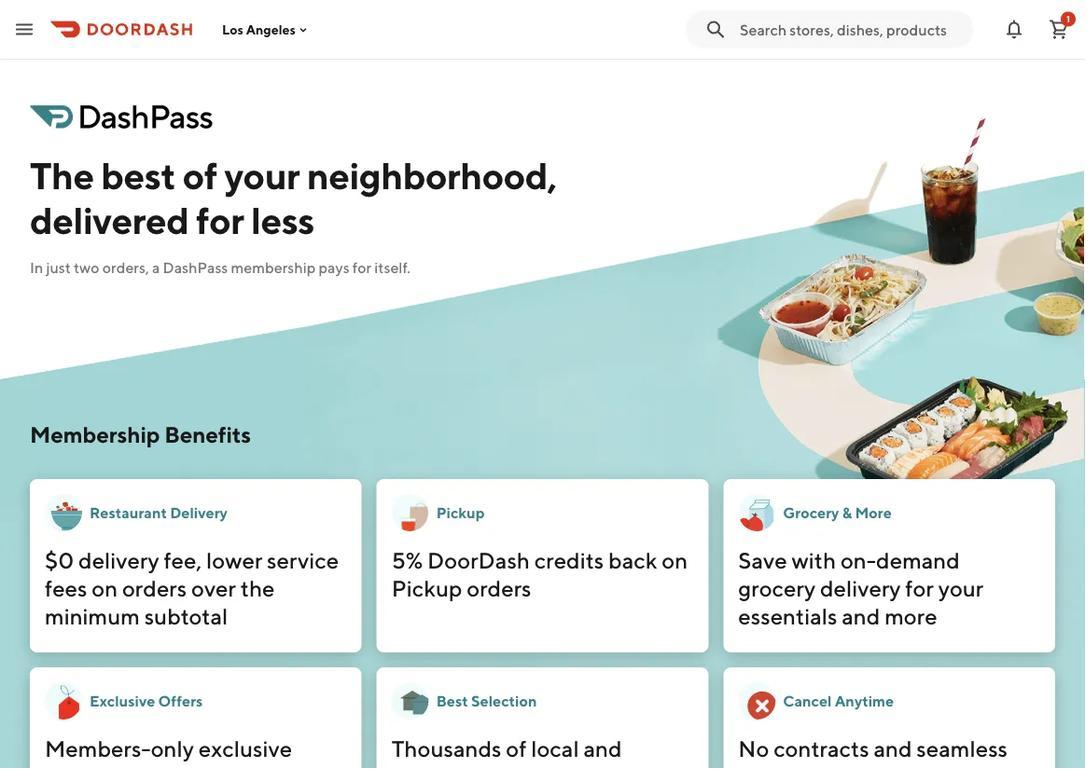 Task type: vqa. For each thing, say whether or not it's contained in the screenshot.
Fries within BUFFALO CHICKEN CHEESE FRIES CHICKEN FINGERS | MELTED CHEDDAR & MOZZARELLA | BUFFALO HOT SAUCE | BLUE CHEESE DRESSING
no



Task type: locate. For each thing, give the bounding box(es) containing it.
grocery
[[783, 504, 839, 522]]

1 horizontal spatial of
[[506, 736, 527, 762]]

2 horizontal spatial for
[[906, 575, 934, 602]]

and down members-
[[108, 764, 146, 769]]

thousands of local and national favorites in you
[[392, 736, 639, 769]]

your inside the best of your neighborhood, delivered for less
[[224, 153, 300, 197]]

items
[[150, 764, 206, 769]]

open menu image
[[13, 18, 35, 41]]

1 vertical spatial delivery
[[820, 575, 901, 602]]

of up favorites
[[506, 736, 527, 762]]

1 orders from the left
[[122, 575, 187, 602]]

1 vertical spatial pickup
[[392, 575, 462, 602]]

0 vertical spatial on
[[662, 547, 688, 574]]

orders down the fee,
[[122, 575, 187, 602]]

for down "demand"
[[906, 575, 934, 602]]

delivery
[[170, 504, 228, 522]]

0 horizontal spatial of
[[183, 153, 217, 197]]

0 horizontal spatial for
[[196, 198, 244, 242]]

0 vertical spatial of
[[183, 153, 217, 197]]

2 orders from the left
[[467, 575, 531, 602]]

your down "demand"
[[938, 575, 984, 602]]

your up less
[[224, 153, 300, 197]]

for up "in just two orders, a dashpass membership pays for itself."
[[196, 198, 244, 242]]

1 horizontal spatial on
[[662, 547, 688, 574]]

cancel anytime
[[783, 693, 894, 711]]

2 vertical spatial for
[[906, 575, 934, 602]]

minimum
[[45, 603, 140, 630]]

pickup
[[436, 504, 485, 522], [392, 575, 462, 602]]

exclusive
[[90, 693, 155, 711]]

more
[[855, 504, 892, 522]]

0 vertical spatial delivery
[[78, 547, 159, 574]]

for right pays
[[353, 259, 372, 277]]

for inside the best of your neighborhood, delivered for less
[[196, 198, 244, 242]]

the best of your neighborhood, delivered for less
[[30, 153, 557, 242]]

best selection
[[436, 693, 537, 711]]

1 horizontal spatial for
[[353, 259, 372, 277]]

of right the best
[[183, 153, 217, 197]]

0 horizontal spatial on
[[92, 575, 118, 602]]

and up process
[[874, 736, 912, 762]]

0 vertical spatial for
[[196, 198, 244, 242]]

1 vertical spatial of
[[506, 736, 527, 762]]

members-only exclusive offers and items
[[45, 736, 292, 769]]

only
[[151, 736, 194, 762]]

of
[[183, 153, 217, 197], [506, 736, 527, 762]]

1 vertical spatial on
[[92, 575, 118, 602]]

two
[[74, 259, 99, 277]]

orders
[[122, 575, 187, 602], [467, 575, 531, 602]]

0 vertical spatial your
[[224, 153, 300, 197]]

demand
[[876, 547, 960, 574]]

pickup down 5%
[[392, 575, 462, 602]]

on right back at the right bottom of page
[[662, 547, 688, 574]]

anytime
[[835, 693, 894, 711]]

fee,
[[164, 547, 202, 574]]

save
[[738, 547, 787, 574]]

pickup up doordash
[[436, 504, 485, 522]]

delivery down restaurant
[[78, 547, 159, 574]]

0 horizontal spatial delivery
[[78, 547, 159, 574]]

over
[[191, 575, 236, 602]]

1 horizontal spatial orders
[[467, 575, 531, 602]]

1 horizontal spatial your
[[938, 575, 984, 602]]

for inside save with on-demand grocery delivery for your essentials and more
[[906, 575, 934, 602]]

dashpass
[[163, 259, 228, 277]]

angeles
[[246, 22, 296, 37]]

5%
[[392, 547, 423, 574]]

1 vertical spatial your
[[938, 575, 984, 602]]

offers
[[45, 764, 103, 769]]

and inside members-only exclusive offers and items
[[108, 764, 146, 769]]

0 horizontal spatial your
[[224, 153, 300, 197]]

and left more
[[842, 603, 880, 630]]

just
[[46, 259, 71, 277]]

members-
[[45, 736, 151, 762]]

orders down doordash
[[467, 575, 531, 602]]

essentials
[[738, 603, 837, 630]]

delivery
[[78, 547, 159, 574], [820, 575, 901, 602]]

delivery down on-
[[820, 575, 901, 602]]

for
[[196, 198, 244, 242], [353, 259, 372, 277], [906, 575, 934, 602]]

of inside thousands of local and national favorites in you
[[506, 736, 527, 762]]

for for save
[[906, 575, 934, 602]]

back
[[609, 547, 657, 574]]

0 horizontal spatial orders
[[122, 575, 187, 602]]

itself.
[[375, 259, 411, 277]]

1 horizontal spatial delivery
[[820, 575, 901, 602]]

doordash
[[427, 547, 530, 574]]

best
[[101, 153, 175, 197]]

neighborhood,
[[307, 153, 557, 197]]

on up minimum
[[92, 575, 118, 602]]

your
[[224, 153, 300, 197], [938, 575, 984, 602]]

more
[[885, 603, 937, 630]]

1 vertical spatial for
[[353, 259, 372, 277]]

favorites
[[479, 764, 566, 769]]

Store search: begin typing to search for stores available on DoorDash text field
[[740, 19, 962, 40]]

with
[[792, 547, 836, 574]]

and
[[842, 603, 880, 630], [584, 736, 622, 762], [874, 736, 912, 762], [108, 764, 146, 769]]

and up in
[[584, 736, 622, 762]]

delivery inside save with on-demand grocery delivery for your essentials and more
[[820, 575, 901, 602]]

pays
[[319, 259, 350, 277]]

seamless
[[917, 736, 1008, 762]]

orders inside $0 delivery fee, lower service fees on orders over the minimum subtotal
[[122, 575, 187, 602]]

on
[[662, 547, 688, 574], [92, 575, 118, 602]]

in
[[30, 259, 43, 277]]



Task type: describe. For each thing, give the bounding box(es) containing it.
orders,
[[102, 259, 149, 277]]

membership
[[30, 421, 160, 448]]

los angeles button
[[222, 22, 311, 37]]

1 items, open order cart image
[[1048, 18, 1070, 41]]

no contracts and seamless cancellation process
[[738, 736, 1008, 769]]

less
[[251, 198, 314, 242]]

the
[[30, 153, 94, 197]]

and inside no contracts and seamless cancellation process
[[874, 736, 912, 762]]

&
[[842, 504, 852, 522]]

of inside the best of your neighborhood, delivered for less
[[183, 153, 217, 197]]

process
[[867, 764, 945, 769]]

thousands
[[392, 736, 502, 762]]

membership
[[231, 259, 316, 277]]

benefits
[[164, 421, 251, 448]]

on-
[[841, 547, 876, 574]]

offers
[[158, 693, 203, 711]]

restaurant delivery
[[90, 504, 228, 522]]

5% doordash credits back on pickup orders
[[392, 547, 688, 602]]

contracts
[[774, 736, 869, 762]]

$0 delivery fee, lower service fees on orders over the minimum subtotal
[[45, 547, 339, 630]]

los angeles
[[222, 22, 296, 37]]

local
[[531, 736, 579, 762]]

orders inside 5% doordash credits back on pickup orders
[[467, 575, 531, 602]]

los
[[222, 22, 243, 37]]

pickup inside 5% doordash credits back on pickup orders
[[392, 575, 462, 602]]

1 button
[[1040, 11, 1078, 48]]

credits
[[534, 547, 604, 574]]

service
[[267, 547, 339, 574]]

on inside 5% doordash credits back on pickup orders
[[662, 547, 688, 574]]

grocery
[[738, 575, 816, 602]]

membership benefits
[[30, 421, 251, 448]]

exclusive
[[199, 736, 292, 762]]

selection
[[471, 693, 537, 711]]

save with on-demand grocery delivery for your essentials and more
[[738, 547, 984, 630]]

in just two orders, a dashpass membership pays for itself.
[[30, 259, 411, 277]]

and inside thousands of local and national favorites in you
[[584, 736, 622, 762]]

and inside save with on-demand grocery delivery for your essentials and more
[[842, 603, 880, 630]]

$0
[[45, 547, 74, 574]]

cancellation
[[738, 764, 863, 769]]

your inside save with on-demand grocery delivery for your essentials and more
[[938, 575, 984, 602]]

lower
[[206, 547, 262, 574]]

cancel
[[783, 693, 832, 711]]

the
[[241, 575, 275, 602]]

grocery & more
[[783, 504, 892, 522]]

on inside $0 delivery fee, lower service fees on orders over the minimum subtotal
[[92, 575, 118, 602]]

subtotal
[[144, 603, 228, 630]]

fees
[[45, 575, 87, 602]]

exclusive offers
[[90, 693, 203, 711]]

no
[[738, 736, 769, 762]]

for for the
[[196, 198, 244, 242]]

1
[[1067, 14, 1070, 24]]

best
[[436, 693, 468, 711]]

a
[[152, 259, 160, 277]]

in
[[571, 764, 589, 769]]

national
[[392, 764, 474, 769]]

delivery inside $0 delivery fee, lower service fees on orders over the minimum subtotal
[[78, 547, 159, 574]]

restaurant
[[90, 504, 167, 522]]

notification bell image
[[1003, 18, 1026, 41]]

0 vertical spatial pickup
[[436, 504, 485, 522]]

delivered
[[30, 198, 189, 242]]



